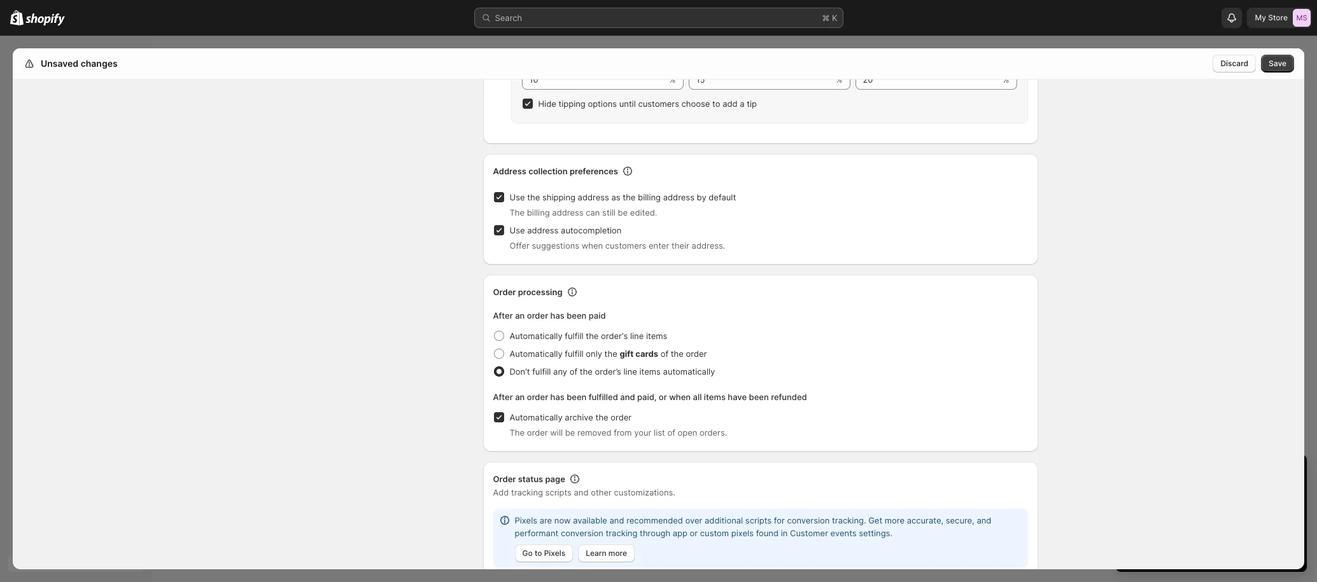 Task type: describe. For each thing, give the bounding box(es) containing it.
available
[[573, 516, 608, 526]]

hide
[[539, 99, 557, 109]]

offer
[[510, 241, 530, 251]]

add tracking scripts and other customizations.
[[493, 488, 676, 498]]

0 vertical spatial tracking
[[512, 488, 543, 498]]

store
[[1269, 13, 1289, 22]]

the down only
[[580, 367, 593, 377]]

been right 'have'
[[749, 392, 769, 403]]

address up suggestions
[[528, 225, 559, 236]]

discard
[[1221, 59, 1249, 68]]

1 horizontal spatial pixels
[[544, 549, 566, 559]]

over
[[686, 516, 703, 526]]

settings
[[38, 58, 74, 69]]

learn more link
[[578, 545, 635, 563]]

cards
[[636, 349, 659, 359]]

automatically fulfill the order's line items
[[510, 331, 668, 341]]

hide tipping options until customers choose to add a tip
[[539, 99, 757, 109]]

preferences
[[570, 166, 618, 176]]

go to pixels link
[[515, 545, 573, 563]]

the billing address can still be edited.
[[510, 208, 658, 218]]

more inside pixels are now available and recommended over additional scripts for conversion tracking. get more accurate, secure, and performant conversion tracking through app or custom pixels found in customer events settings.
[[885, 516, 905, 526]]

only
[[586, 349, 603, 359]]

order down processing
[[527, 311, 549, 321]]

0 vertical spatial line
[[631, 331, 644, 341]]

will
[[551, 428, 563, 438]]

address
[[493, 166, 527, 176]]

automatically fulfill only the gift cards of the order
[[510, 349, 707, 359]]

and left paid,
[[621, 392, 635, 403]]

add
[[723, 99, 738, 109]]

my store image
[[1294, 9, 1312, 27]]

address up can
[[578, 192, 610, 203]]

⌘
[[823, 13, 830, 23]]

app
[[673, 529, 688, 539]]

by
[[697, 192, 707, 203]]

choose
[[682, 99, 711, 109]]

has for fulfill
[[551, 311, 565, 321]]

0 vertical spatial conversion
[[788, 516, 830, 526]]

for
[[774, 516, 785, 526]]

enter
[[649, 241, 670, 251]]

my store
[[1256, 13, 1289, 22]]

0 vertical spatial billing
[[638, 192, 661, 203]]

k
[[833, 13, 838, 23]]

order up "automatically"
[[686, 349, 707, 359]]

tipping
[[559, 99, 586, 109]]

customer
[[791, 529, 829, 539]]

pixels inside pixels are now available and recommended over additional scripts for conversion tracking. get more accurate, secure, and performant conversion tracking through app or custom pixels found in customer events settings.
[[515, 516, 538, 526]]

2 % from the left
[[836, 75, 843, 85]]

been for fulfilled
[[567, 392, 587, 403]]

1 vertical spatial items
[[640, 367, 661, 377]]

go
[[523, 549, 533, 559]]

tracking.
[[833, 516, 867, 526]]

unsaved
[[41, 58, 78, 69]]

through
[[640, 529, 671, 539]]

2 % text field from the left
[[856, 69, 1001, 90]]

order left will
[[527, 428, 548, 438]]

gift
[[620, 349, 634, 359]]

1 vertical spatial billing
[[527, 208, 550, 218]]

automatically for automatically fulfill only the gift cards of the order
[[510, 349, 563, 359]]

go to pixels
[[523, 549, 566, 559]]

use for use address autocompletion
[[510, 225, 525, 236]]

in
[[781, 529, 788, 539]]

tip
[[747, 99, 757, 109]]

get
[[869, 516, 883, 526]]

automatically for automatically archive the order
[[510, 413, 563, 423]]

don't
[[510, 367, 530, 377]]

removed
[[578, 428, 612, 438]]

order processing
[[493, 287, 563, 297]]

fulfill for any
[[533, 367, 551, 377]]

the for the billing address can still be edited.
[[510, 208, 525, 218]]

after an order has been paid
[[493, 311, 606, 321]]

1 vertical spatial be
[[565, 428, 575, 438]]

an for automatically archive the order
[[515, 392, 525, 403]]

paid
[[589, 311, 606, 321]]

or inside pixels are now available and recommended over additional scripts for conversion tracking. get more accurate, secure, and performant conversion tracking through app or custom pixels found in customer events settings.
[[690, 529, 698, 539]]

now
[[555, 516, 571, 526]]

an for automatically fulfill the order's line items
[[515, 311, 525, 321]]

all
[[693, 392, 702, 403]]

1 % from the left
[[669, 75, 676, 85]]

settings dialog
[[13, 0, 1305, 583]]

from
[[614, 428, 632, 438]]

scripts inside pixels are now available and recommended over additional scripts for conversion tracking. get more accurate, secure, and performant conversion tracking through app or custom pixels found in customer events settings.
[[746, 516, 772, 526]]

until
[[620, 99, 636, 109]]

orders.
[[700, 428, 728, 438]]

order's
[[601, 331, 628, 341]]

performant
[[515, 529, 559, 539]]

open
[[678, 428, 698, 438]]

order's
[[595, 367, 622, 377]]

0 vertical spatial to
[[713, 99, 721, 109]]

the for the order will be removed from your list of open orders.
[[510, 428, 525, 438]]

list
[[654, 428, 666, 438]]

after for after an order has been paid
[[493, 311, 513, 321]]

and left other
[[574, 488, 589, 498]]

offer suggestions when customers enter their address.
[[510, 241, 726, 251]]

⌘ k
[[823, 13, 838, 23]]

collection
[[529, 166, 568, 176]]

1 vertical spatial of
[[570, 367, 578, 377]]

order for order processing
[[493, 287, 516, 297]]

tracking inside pixels are now available and recommended over additional scripts for conversion tracking. get more accurate, secure, and performant conversion tracking through app or custom pixels found in customer events settings.
[[606, 529, 638, 539]]

learn more
[[586, 549, 627, 559]]

the order will be removed from your list of open orders.
[[510, 428, 728, 438]]

edited.
[[630, 208, 658, 218]]

refunded
[[771, 392, 808, 403]]

unsaved changes
[[41, 58, 118, 69]]

the left gift
[[605, 349, 618, 359]]

paid,
[[638, 392, 657, 403]]

to inside status
[[535, 549, 542, 559]]

save button
[[1262, 55, 1295, 73]]

settings.
[[859, 529, 893, 539]]

0 horizontal spatial scripts
[[546, 488, 572, 498]]



Task type: vqa. For each thing, say whether or not it's contained in the screenshot.
"Publishing Will be included in 2 sales channels"
no



Task type: locate. For each thing, give the bounding box(es) containing it.
order for order status page
[[493, 475, 516, 485]]

0 vertical spatial the
[[510, 208, 525, 218]]

1 vertical spatial more
[[609, 549, 627, 559]]

% text field
[[522, 69, 667, 90]]

additional
[[705, 516, 743, 526]]

of right 'list'
[[668, 428, 676, 438]]

when left all
[[670, 392, 691, 403]]

shopify image
[[10, 10, 24, 25]]

1 has from the top
[[551, 311, 565, 321]]

has down processing
[[551, 311, 565, 321]]

1 vertical spatial fulfill
[[565, 349, 584, 359]]

an down order processing
[[515, 311, 525, 321]]

shipping
[[543, 192, 576, 203]]

and right available
[[610, 516, 625, 526]]

1 the from the top
[[510, 208, 525, 218]]

order down the don't
[[527, 392, 549, 403]]

conversion up "customer"
[[788, 516, 830, 526]]

line down gift
[[624, 367, 638, 377]]

the left will
[[510, 428, 525, 438]]

the
[[510, 208, 525, 218], [510, 428, 525, 438]]

0 horizontal spatial % text field
[[689, 69, 834, 90]]

suggestions
[[532, 241, 580, 251]]

0 vertical spatial scripts
[[546, 488, 572, 498]]

1 vertical spatial has
[[551, 392, 565, 403]]

use down address
[[510, 192, 525, 203]]

automatically up will
[[510, 413, 563, 423]]

1 horizontal spatial or
[[690, 529, 698, 539]]

shopify image
[[26, 13, 65, 26]]

has up automatically archive the order
[[551, 392, 565, 403]]

options
[[588, 99, 617, 109]]

1 vertical spatial to
[[535, 549, 542, 559]]

0 vertical spatial be
[[618, 208, 628, 218]]

order status page
[[493, 475, 566, 485]]

billing
[[638, 192, 661, 203], [527, 208, 550, 218]]

use for use the shipping address as the billing address by default
[[510, 192, 525, 203]]

0 horizontal spatial conversion
[[561, 529, 604, 539]]

to right go
[[535, 549, 542, 559]]

1 vertical spatial after
[[493, 392, 513, 403]]

the left the shipping
[[528, 192, 540, 203]]

customers
[[639, 99, 680, 109], [606, 241, 647, 251]]

pixels up the performant
[[515, 516, 538, 526]]

automatically down after an order has been paid
[[510, 331, 563, 341]]

order up from
[[611, 413, 632, 423]]

% text field
[[689, 69, 834, 90], [856, 69, 1001, 90]]

3 days left in your trial element
[[1117, 489, 1308, 573]]

after
[[493, 311, 513, 321], [493, 392, 513, 403]]

order
[[527, 311, 549, 321], [686, 349, 707, 359], [527, 392, 549, 403], [611, 413, 632, 423], [527, 428, 548, 438]]

use up offer
[[510, 225, 525, 236]]

fulfill left only
[[565, 349, 584, 359]]

be right still
[[618, 208, 628, 218]]

order left processing
[[493, 287, 516, 297]]

1 use from the top
[[510, 192, 525, 203]]

to left add
[[713, 99, 721, 109]]

0 horizontal spatial pixels
[[515, 516, 538, 526]]

scripts up found
[[746, 516, 772, 526]]

0 horizontal spatial more
[[609, 549, 627, 559]]

scripts
[[546, 488, 572, 498], [746, 516, 772, 526]]

1 horizontal spatial % text field
[[856, 69, 1001, 90]]

0 vertical spatial an
[[515, 311, 525, 321]]

order
[[493, 287, 516, 297], [493, 475, 516, 485]]

0 horizontal spatial tracking
[[512, 488, 543, 498]]

0 vertical spatial order
[[493, 287, 516, 297]]

been left paid
[[567, 311, 587, 321]]

has for archive
[[551, 392, 565, 403]]

0 vertical spatial after
[[493, 311, 513, 321]]

0 horizontal spatial %
[[669, 75, 676, 85]]

1 vertical spatial an
[[515, 392, 525, 403]]

1 vertical spatial use
[[510, 225, 525, 236]]

recommended
[[627, 516, 683, 526]]

or right paid,
[[659, 392, 667, 403]]

fulfill down after an order has been paid
[[565, 331, 584, 341]]

the up "removed"
[[596, 413, 609, 423]]

2 the from the top
[[510, 428, 525, 438]]

add
[[493, 488, 509, 498]]

0 vertical spatial automatically
[[510, 331, 563, 341]]

the up only
[[586, 331, 599, 341]]

2 vertical spatial fulfill
[[533, 367, 551, 377]]

0 vertical spatial use
[[510, 192, 525, 203]]

0 vertical spatial or
[[659, 392, 667, 403]]

1 horizontal spatial be
[[618, 208, 628, 218]]

be
[[618, 208, 628, 218], [565, 428, 575, 438]]

scripts down the page
[[546, 488, 572, 498]]

1 horizontal spatial more
[[885, 516, 905, 526]]

1 horizontal spatial %
[[836, 75, 843, 85]]

1 horizontal spatial scripts
[[746, 516, 772, 526]]

customers right until at the top
[[639, 99, 680, 109]]

1 horizontal spatial when
[[670, 392, 691, 403]]

secure,
[[946, 516, 975, 526]]

tracking down "order status page" on the left bottom of the page
[[512, 488, 543, 498]]

automatically for automatically fulfill the order's line items
[[510, 331, 563, 341]]

0 vertical spatial fulfill
[[565, 331, 584, 341]]

items right all
[[704, 392, 726, 403]]

found
[[757, 529, 779, 539]]

0 horizontal spatial or
[[659, 392, 667, 403]]

address collection preferences
[[493, 166, 618, 176]]

use
[[510, 192, 525, 203], [510, 225, 525, 236]]

fulfill left any
[[533, 367, 551, 377]]

0 vertical spatial more
[[885, 516, 905, 526]]

2 horizontal spatial %
[[1003, 75, 1010, 85]]

fulfill
[[565, 331, 584, 341], [565, 349, 584, 359], [533, 367, 551, 377]]

2 has from the top
[[551, 392, 565, 403]]

pixels
[[515, 516, 538, 526], [544, 549, 566, 559]]

1 vertical spatial order
[[493, 475, 516, 485]]

1 horizontal spatial to
[[713, 99, 721, 109]]

0 vertical spatial has
[[551, 311, 565, 321]]

1 vertical spatial pixels
[[544, 549, 566, 559]]

when down autocompletion
[[582, 241, 603, 251]]

are
[[540, 516, 552, 526]]

learn
[[586, 549, 607, 559]]

more
[[885, 516, 905, 526], [609, 549, 627, 559]]

the right as
[[623, 192, 636, 203]]

default
[[709, 192, 736, 203]]

2 after from the top
[[493, 392, 513, 403]]

a
[[740, 99, 745, 109]]

1 % text field from the left
[[689, 69, 834, 90]]

address.
[[692, 241, 726, 251]]

address down the shipping
[[552, 208, 584, 218]]

the up "automatically"
[[671, 349, 684, 359]]

and right secure, on the right
[[977, 516, 992, 526]]

more right get
[[885, 516, 905, 526]]

1 vertical spatial customers
[[606, 241, 647, 251]]

tracking up the learn more
[[606, 529, 638, 539]]

line up cards
[[631, 331, 644, 341]]

1 vertical spatial line
[[624, 367, 638, 377]]

customizations.
[[614, 488, 676, 498]]

items up cards
[[646, 331, 668, 341]]

been up "archive"
[[567, 392, 587, 403]]

have
[[728, 392, 747, 403]]

processing
[[518, 287, 563, 297]]

items down cards
[[640, 367, 661, 377]]

more right learn
[[609, 549, 627, 559]]

my
[[1256, 13, 1267, 22]]

0 vertical spatial pixels
[[515, 516, 538, 526]]

0 horizontal spatial be
[[565, 428, 575, 438]]

be right will
[[565, 428, 575, 438]]

address
[[578, 192, 610, 203], [664, 192, 695, 203], [552, 208, 584, 218], [528, 225, 559, 236]]

automatically
[[663, 367, 716, 377]]

can
[[586, 208, 600, 218]]

the up offer
[[510, 208, 525, 218]]

been
[[567, 311, 587, 321], [567, 392, 587, 403], [749, 392, 769, 403]]

1 after from the top
[[493, 311, 513, 321]]

or down over
[[690, 529, 698, 539]]

changes
[[81, 58, 118, 69]]

your
[[635, 428, 652, 438]]

1 vertical spatial automatically
[[510, 349, 563, 359]]

1 vertical spatial when
[[670, 392, 691, 403]]

2 vertical spatial items
[[704, 392, 726, 403]]

2 automatically from the top
[[510, 349, 563, 359]]

order up add
[[493, 475, 516, 485]]

1 horizontal spatial tracking
[[606, 529, 638, 539]]

0 vertical spatial customers
[[639, 99, 680, 109]]

automatically up the don't
[[510, 349, 563, 359]]

events
[[831, 529, 857, 539]]

2 order from the top
[[493, 475, 516, 485]]

2 vertical spatial of
[[668, 428, 676, 438]]

1 vertical spatial the
[[510, 428, 525, 438]]

2 an from the top
[[515, 392, 525, 403]]

3 automatically from the top
[[510, 413, 563, 423]]

0 horizontal spatial when
[[582, 241, 603, 251]]

0 vertical spatial items
[[646, 331, 668, 341]]

after down order processing
[[493, 311, 513, 321]]

pixels are now available and recommended over additional scripts for conversion tracking. get more accurate, secure, and performant conversion tracking through app or custom pixels found in customer events settings. status
[[493, 510, 1028, 568]]

use the shipping address as the billing address by default
[[510, 192, 736, 203]]

other
[[591, 488, 612, 498]]

1 automatically from the top
[[510, 331, 563, 341]]

billing down the shipping
[[527, 208, 550, 218]]

dialog
[[1310, 48, 1318, 575]]

of right cards
[[661, 349, 669, 359]]

status
[[518, 475, 543, 485]]

pixels are now available and recommended over additional scripts for conversion tracking. get more accurate, secure, and performant conversion tracking through app or custom pixels found in customer events settings.
[[515, 516, 992, 539]]

accurate,
[[907, 516, 944, 526]]

2 use from the top
[[510, 225, 525, 236]]

fulfill for the
[[565, 331, 584, 341]]

don't fulfill any of the order's line items automatically
[[510, 367, 716, 377]]

pixels down the performant
[[544, 549, 566, 559]]

items
[[646, 331, 668, 341], [640, 367, 661, 377], [704, 392, 726, 403]]

discard button
[[1214, 55, 1257, 73]]

fulfilled
[[589, 392, 618, 403]]

1 an from the top
[[515, 311, 525, 321]]

0 vertical spatial when
[[582, 241, 603, 251]]

as
[[612, 192, 621, 203]]

fulfill for only
[[565, 349, 584, 359]]

1 horizontal spatial billing
[[638, 192, 661, 203]]

or
[[659, 392, 667, 403], [690, 529, 698, 539]]

custom
[[701, 529, 729, 539]]

an down the don't
[[515, 392, 525, 403]]

0 horizontal spatial to
[[535, 549, 542, 559]]

0 vertical spatial of
[[661, 349, 669, 359]]

2 vertical spatial automatically
[[510, 413, 563, 423]]

address left by
[[664, 192, 695, 203]]

customers left enter
[[606, 241, 647, 251]]

1 vertical spatial or
[[690, 529, 698, 539]]

1 vertical spatial scripts
[[746, 516, 772, 526]]

1 vertical spatial tracking
[[606, 529, 638, 539]]

use address autocompletion
[[510, 225, 622, 236]]

autocompletion
[[561, 225, 622, 236]]

of right any
[[570, 367, 578, 377]]

page
[[546, 475, 566, 485]]

1 vertical spatial conversion
[[561, 529, 604, 539]]

after for after an order has been fulfilled and paid, or when all items have been refunded
[[493, 392, 513, 403]]

after down the don't
[[493, 392, 513, 403]]

automatically archive the order
[[510, 413, 632, 423]]

0 horizontal spatial billing
[[527, 208, 550, 218]]

after an order has been fulfilled and paid, or when all items have been refunded
[[493, 392, 808, 403]]

billing up edited.
[[638, 192, 661, 203]]

conversion down available
[[561, 529, 604, 539]]

search
[[495, 13, 522, 23]]

line
[[631, 331, 644, 341], [624, 367, 638, 377]]

and
[[621, 392, 635, 403], [574, 488, 589, 498], [610, 516, 625, 526], [977, 516, 992, 526]]

1 order from the top
[[493, 287, 516, 297]]

archive
[[565, 413, 594, 423]]

1 horizontal spatial conversion
[[788, 516, 830, 526]]

been for paid
[[567, 311, 587, 321]]

pixels
[[732, 529, 754, 539]]

3 % from the left
[[1003, 75, 1010, 85]]



